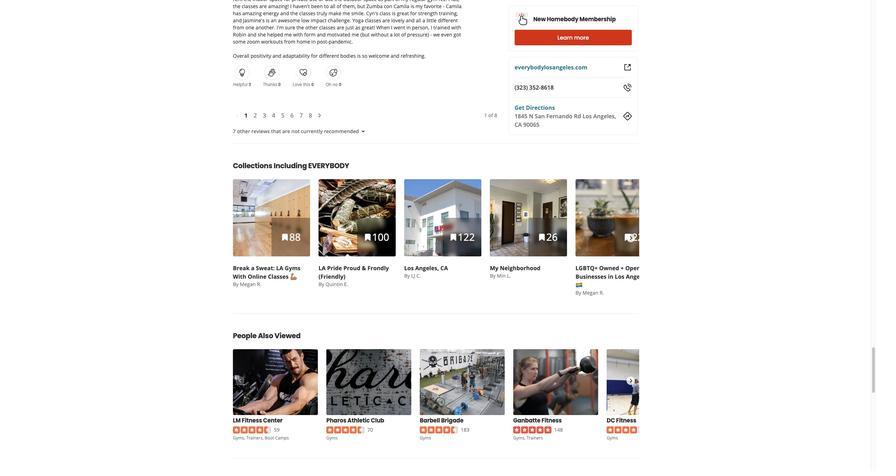 Task type: describe. For each thing, give the bounding box(es) containing it.
by inside break a sweat: la gyms with online classes 💪🏽 by megan r.
[[233, 281, 239, 288]]

new homebody membership
[[534, 15, 616, 23]]

24 save v2 image for 122
[[450, 233, 458, 242]]

1 for 1
[[245, 112, 248, 119]]

n
[[529, 112, 534, 120]]

los inside los angeles, ca by lj c.
[[405, 264, 414, 272]]

59
[[274, 427, 280, 433]]

page: 1 element
[[242, 110, 251, 121]]

1 of 8
[[485, 112, 498, 119]]

4.5 star rating image for brigade
[[420, 427, 458, 434]]

4.5 star rating image for fitness
[[233, 427, 271, 434]]

7 for 7 other reviews that are not currently recommended
[[233, 128, 236, 135]]

gyms down pharos
[[327, 435, 338, 441]]

pharos athletic club link
[[327, 417, 385, 425]]

proud
[[344, 264, 361, 272]]

4 link
[[269, 110, 278, 121]]

lj
[[412, 272, 415, 279]]

r. for 88
[[257, 281, 262, 288]]

24 save v2 image for 100
[[364, 233, 372, 242]]

r. for 22
[[600, 289, 604, 296]]

boot
[[265, 435, 274, 441]]

pharos athletic club
[[327, 417, 385, 425]]

center
[[263, 417, 283, 425]]

learn
[[558, 34, 573, 42]]

helpful 3
[[233, 82, 251, 88]]

4 star rating image
[[607, 427, 645, 434]]

min
[[497, 272, 506, 279]]

lm
[[233, 417, 241, 425]]

7 link
[[297, 110, 306, 121]]

(323)
[[515, 84, 528, 91]]

megan for 22
[[583, 289, 599, 296]]

break a sweat: la gyms with online classes 💪🏽 by megan r.
[[233, 264, 301, 288]]

(323) 352-8618
[[515, 84, 554, 91]]

a
[[251, 264, 255, 272]]

online
[[248, 273, 267, 281]]

la inside break a sweat: la gyms with online classes 💪🏽 by megan r.
[[276, 264, 284, 272]]

lgbtq+
[[576, 264, 598, 272]]

6
[[291, 112, 294, 119]]

ca inside get directions 1845 n san fernando rd los angeles, ca 90065
[[515, 121, 522, 129]]

also
[[258, 331, 273, 341]]

including
[[274, 161, 307, 171]]

l.
[[507, 272, 511, 279]]

100
[[372, 230, 389, 244]]

refreshing.
[[401, 52, 426, 59]]

fitness for dc
[[617, 417, 637, 425]]

people
[[233, 331, 257, 341]]

88
[[290, 230, 301, 244]]

(0 reactions) element for oh no 0
[[339, 82, 342, 88]]

for
[[311, 52, 318, 59]]

2 , from the left
[[263, 435, 264, 441]]

in
[[608, 273, 614, 281]]

more
[[575, 34, 589, 42]]

dc
[[607, 417, 615, 425]]

club
[[371, 417, 385, 425]]

viewed
[[275, 331, 301, 341]]

90065
[[524, 121, 540, 129]]

barbell
[[420, 417, 440, 425]]

love this 0
[[293, 82, 314, 88]]

4
[[272, 112, 275, 119]]

la pride proud & frondly (friendly) by quintin e.
[[319, 264, 389, 288]]

💪🏽
[[290, 273, 297, 281]]

page: 8 element
[[309, 111, 312, 120]]

neighborhood
[[500, 264, 541, 272]]

helpful
[[233, 82, 248, 88]]

barbell brigade link
[[420, 417, 464, 425]]

san
[[535, 112, 545, 120]]

los inside get directions 1845 n san fernando rd los angeles, ca 90065
[[583, 112, 592, 120]]

collections
[[233, 161, 272, 171]]

barbell brigade
[[420, 417, 464, 425]]

lm fitness center link
[[233, 417, 283, 425]]

los angeles, ca by lj c.
[[405, 264, 448, 279]]

rd
[[574, 112, 582, 120]]

everybody
[[308, 161, 349, 171]]

26
[[547, 230, 558, 244]]

(0 reactions) element for thanks 0
[[278, 82, 281, 88]]

categories element for lm
[[233, 435, 289, 441]]

dc fitness link
[[607, 417, 637, 425]]

, for gyms , trainers
[[525, 435, 526, 441]]

7 other reviews that are not currently recommended link
[[233, 128, 366, 135]]

overall
[[233, 52, 250, 59]]

4.5 star rating image for athletic
[[327, 427, 365, 434]]

1 and from the left
[[273, 52, 282, 59]]

, for gyms , trainers , boot camps
[[244, 435, 245, 441]]

7 for 7
[[300, 112, 303, 119]]

angeles, inside get directions 1845 n san fernando rd los angeles, ca 90065
[[594, 112, 617, 120]]

🏳️‍🌈
[[576, 281, 583, 289]]

by inside los angeles, ca by lj c.
[[405, 272, 410, 279]]

0 horizontal spatial 8
[[309, 112, 312, 119]]

collections including everybody
[[233, 161, 349, 171]]

pharos
[[327, 417, 347, 425]]

not
[[292, 128, 300, 135]]

overall positivity and adaptability for different bodies is so welcome and refreshing.
[[233, 52, 426, 59]]

get directions link
[[515, 104, 555, 112]]

(3 reactions) element
[[249, 82, 251, 88]]

lm fitness center
[[233, 417, 283, 425]]

this
[[303, 82, 310, 88]]

1845
[[515, 112, 528, 120]]

pride
[[327, 264, 342, 272]]

16 chevron down v2 image
[[361, 129, 366, 134]]

brigade
[[441, 417, 464, 425]]

5
[[281, 112, 285, 119]]

trainers for gyms , trainers
[[527, 435, 543, 441]]

24 save v2 image for 88
[[281, 233, 290, 242]]

2 and from the left
[[391, 52, 400, 59]]

oh
[[326, 82, 332, 88]]

get
[[515, 104, 525, 112]]

2
[[254, 112, 257, 119]]

5 star rating image
[[514, 427, 552, 434]]

currently
[[301, 128, 323, 135]]

ca inside los angeles, ca by lj c.
[[441, 264, 448, 272]]

homebody
[[547, 15, 579, 23]]

other
[[237, 128, 250, 135]]

3 inside pagination navigation navigation
[[263, 112, 266, 119]]

of
[[489, 112, 493, 119]]

pagination navigation navigation
[[233, 103, 498, 128]]

sweat:
[[256, 264, 275, 272]]

adaptability
[[283, 52, 310, 59]]

(friendly)
[[319, 273, 346, 281]]



Task type: locate. For each thing, give the bounding box(es) containing it.
(0 reactions) element right the 'no'
[[339, 82, 342, 88]]

(0 reactions) element right thanks
[[278, 82, 281, 88]]

are
[[282, 128, 290, 135]]

(0 reactions) element
[[278, 82, 281, 88], [312, 82, 314, 88], [339, 82, 342, 88]]

4.5 star rating image down barbell brigade link
[[420, 427, 458, 434]]

ca
[[515, 121, 522, 129], [441, 264, 448, 272]]

1 horizontal spatial 8
[[495, 112, 498, 119]]

fitness
[[242, 417, 262, 425], [542, 417, 562, 425], [617, 417, 637, 425]]

24 directions v2 image
[[624, 112, 632, 120]]

next image
[[627, 234, 635, 242]]

new
[[534, 15, 546, 23]]

1 horizontal spatial r.
[[600, 289, 604, 296]]

&
[[362, 264, 366, 272]]

2 trainers from the left
[[527, 435, 543, 441]]

1 right the 24 chevron left v2 icon
[[245, 112, 248, 119]]

2 link
[[251, 110, 260, 121]]

8 link
[[306, 110, 315, 121]]

my neighborhood by min l.
[[490, 264, 541, 279]]

1 horizontal spatial 3
[[263, 112, 266, 119]]

, down lm fitness center link
[[244, 435, 245, 441]]

1 trainers from the left
[[246, 435, 263, 441]]

by down my
[[490, 272, 496, 279]]

1 horizontal spatial ,
[[263, 435, 264, 441]]

my neighborhood image
[[490, 179, 567, 257]]

1 vertical spatial megan
[[583, 289, 599, 296]]

0 horizontal spatial 24 save v2 image
[[281, 233, 290, 242]]

ganbatte fitness link
[[514, 417, 562, 425]]

0 horizontal spatial next image
[[316, 111, 324, 120]]

no
[[333, 82, 338, 88]]

1 horizontal spatial ca
[[515, 121, 522, 129]]

24 chevron left v2 image
[[233, 112, 242, 120]]

by inside the 'my neighborhood by min l.'
[[490, 272, 496, 279]]

trainers for gyms , trainers , boot camps
[[246, 435, 263, 441]]

by inside la pride proud & frondly (friendly) by quintin e.
[[319, 281, 325, 288]]

0 horizontal spatial categories element
[[233, 435, 289, 441]]

24 save v2 image for 26
[[538, 233, 547, 242]]

gyms down lm
[[233, 435, 244, 441]]

la pride proud & frondly (friendly) image
[[319, 179, 396, 257]]

7
[[300, 112, 303, 119], [233, 128, 236, 135]]

1 horizontal spatial megan
[[583, 289, 599, 296]]

r. inside break a sweat: la gyms with online classes 💪🏽 by megan r.
[[257, 281, 262, 288]]

2 horizontal spatial 24 save v2 image
[[538, 233, 547, 242]]

4.5 star rating image down pharos
[[327, 427, 365, 434]]

1 24 save v2 image from the left
[[281, 233, 290, 242]]

megan inside lgbtq+ owned + operated businesses in los angeles 🏳️‍🌈 by megan r.
[[583, 289, 599, 296]]

by left quintin
[[319, 281, 325, 288]]

1 horizontal spatial los
[[583, 112, 592, 120]]

angeles, left 24 directions v2 icon on the top of page
[[594, 112, 617, 120]]

122
[[458, 230, 475, 244]]

trainers down 5 star rating image
[[527, 435, 543, 441]]

0 horizontal spatial 7
[[233, 128, 236, 135]]

r. down online
[[257, 281, 262, 288]]

break a sweat: la gyms with online classes 💪🏽 image
[[233, 179, 310, 257]]

everybodylosangeles.com link
[[515, 63, 588, 71]]

1 horizontal spatial angeles,
[[594, 112, 617, 120]]

fitness right lm
[[242, 417, 262, 425]]

2 24 save v2 image from the left
[[364, 233, 372, 242]]

7 left "page: 8" 'element'
[[300, 112, 303, 119]]

0 for love this
[[312, 82, 314, 88]]

0 horizontal spatial trainers
[[246, 435, 263, 441]]

0 right thanks
[[278, 82, 281, 88]]

with
[[233, 273, 246, 281]]

la up "classes"
[[276, 264, 284, 272]]

oh no 0
[[326, 82, 342, 88]]

welcome
[[369, 52, 390, 59]]

is
[[357, 52, 361, 59]]

la left pride
[[319, 264, 326, 272]]

0 horizontal spatial 1
[[245, 112, 248, 119]]

0 vertical spatial angeles,
[[594, 112, 617, 120]]

quintin
[[326, 281, 343, 288]]

2 24 save v2 image from the left
[[624, 233, 632, 242]]

0 horizontal spatial 3
[[249, 82, 251, 88]]

0
[[278, 82, 281, 88], [312, 82, 314, 88], [339, 82, 342, 88]]

megan down with
[[240, 281, 256, 288]]

my
[[490, 264, 499, 272]]

fitness for lm
[[242, 417, 262, 425]]

recommended reviews element
[[233, 0, 498, 135]]

0 vertical spatial 7
[[300, 112, 303, 119]]

megan inside break a sweat: la gyms with online classes 💪🏽 by megan r.
[[240, 281, 256, 288]]

0 horizontal spatial los
[[405, 264, 414, 272]]

0 vertical spatial r.
[[257, 281, 262, 288]]

1 horizontal spatial (0 reactions) element
[[312, 82, 314, 88]]

3
[[249, 82, 251, 88], [263, 112, 266, 119]]

183
[[461, 427, 470, 433]]

megan for 88
[[240, 281, 256, 288]]

2 horizontal spatial los
[[615, 273, 625, 281]]

1 la from the left
[[276, 264, 284, 272]]

2 fitness from the left
[[542, 417, 562, 425]]

so
[[362, 52, 368, 59]]

1 vertical spatial ca
[[441, 264, 448, 272]]

3 link
[[260, 110, 269, 121]]

lgbtq+ owned + operated businesses in los angeles 🏳️‍🌈 image
[[576, 179, 653, 257]]

by down with
[[233, 281, 239, 288]]

trainers left boot
[[246, 435, 263, 441]]

by down 🏳️‍🌈
[[576, 289, 582, 296]]

1 horizontal spatial 0
[[312, 82, 314, 88]]

1 horizontal spatial 24 save v2 image
[[364, 233, 372, 242]]

1 vertical spatial r.
[[600, 289, 604, 296]]

businesses
[[576, 273, 607, 281]]

thanks
[[263, 82, 277, 88]]

1 vertical spatial 3
[[263, 112, 266, 119]]

2 4.5 star rating image from the left
[[327, 427, 365, 434]]

angeles,
[[594, 112, 617, 120], [416, 264, 439, 272]]

by left lj
[[405, 272, 410, 279]]

7 other reviews that are not currently recommended
[[233, 128, 359, 135]]

7 inside pagination navigation navigation
[[300, 112, 303, 119]]

0 horizontal spatial la
[[276, 264, 284, 272]]

8 right of
[[495, 112, 498, 119]]

gyms down 4 star rating image
[[607, 435, 618, 441]]

positivity
[[251, 52, 271, 59]]

3 (0 reactions) element from the left
[[339, 82, 342, 88]]

and right positivity
[[273, 52, 282, 59]]

1 horizontal spatial next image
[[627, 377, 635, 385]]

70
[[368, 427, 373, 433]]

0 horizontal spatial ca
[[441, 264, 448, 272]]

0 vertical spatial megan
[[240, 281, 256, 288]]

fitness for ganbatte
[[542, 417, 562, 425]]

3 right helpful
[[249, 82, 251, 88]]

lgbtq+ owned + operated businesses in los angeles 🏳️‍🌈 by megan r.
[[576, 264, 653, 296]]

3 4.5 star rating image from the left
[[420, 427, 458, 434]]

by inside lgbtq+ owned + operated businesses in los angeles 🏳️‍🌈 by megan r.
[[576, 289, 582, 296]]

bodies
[[341, 52, 356, 59]]

1 4.5 star rating image from the left
[[233, 427, 271, 434]]

1 left of
[[485, 112, 487, 119]]

gyms up 💪🏽
[[285, 264, 301, 272]]

categories element down lm fitness center link
[[233, 435, 289, 441]]

fitness inside lm fitness center link
[[242, 417, 262, 425]]

24 save v2 image
[[281, 233, 290, 242], [364, 233, 372, 242], [538, 233, 547, 242]]

(0 reactions) element right 'this'
[[312, 82, 314, 88]]

1 horizontal spatial 24 save v2 image
[[624, 233, 632, 242]]

people also viewed
[[233, 331, 301, 341]]

1 vertical spatial 7
[[233, 128, 236, 135]]

c.
[[417, 272, 421, 279]]

1 (0 reactions) element from the left
[[278, 82, 281, 88]]

2 horizontal spatial ,
[[525, 435, 526, 441]]

24 phone v2 image
[[624, 83, 632, 92]]

frondly
[[368, 264, 389, 272]]

fitness up 148 at the right
[[542, 417, 562, 425]]

gyms down barbell
[[420, 435, 431, 441]]

2 horizontal spatial fitness
[[617, 417, 637, 425]]

gyms inside break a sweat: la gyms with online classes 💪🏽 by megan r.
[[285, 264, 301, 272]]

angeles, up c.
[[416, 264, 439, 272]]

24 external link v2 image
[[624, 63, 632, 72]]

8618
[[541, 84, 554, 91]]

fitness inside the dc fitness link
[[617, 417, 637, 425]]

3 , from the left
[[525, 435, 526, 441]]

ganbatte fitness
[[514, 417, 562, 425]]

1 , from the left
[[244, 435, 245, 441]]

1 horizontal spatial 1
[[485, 112, 487, 119]]

1 horizontal spatial 4.5 star rating image
[[327, 427, 365, 434]]

2 horizontal spatial (0 reactions) element
[[339, 82, 342, 88]]

24 save v2 image
[[450, 233, 458, 242], [624, 233, 632, 242]]

1 vertical spatial angeles,
[[416, 264, 439, 272]]

categories element
[[233, 435, 289, 441], [514, 435, 543, 441]]

, down 5 star rating image
[[525, 435, 526, 441]]

148
[[555, 427, 563, 433]]

gyms , trainers , boot camps
[[233, 435, 289, 441]]

next image inside pagination navigation navigation
[[316, 111, 324, 120]]

8
[[309, 112, 312, 119], [495, 112, 498, 119]]

2 categories element from the left
[[514, 435, 543, 441]]

classes
[[268, 273, 289, 281]]

1 horizontal spatial and
[[391, 52, 400, 59]]

1 horizontal spatial la
[[319, 264, 326, 272]]

la
[[276, 264, 284, 272], [319, 264, 326, 272]]

dc fitness
[[607, 417, 637, 425]]

los right rd
[[583, 112, 592, 120]]

recommended
[[324, 128, 359, 135]]

4.5 star rating image
[[233, 427, 271, 434], [327, 427, 365, 434], [420, 427, 458, 434]]

categories element down 5 star rating image
[[514, 435, 543, 441]]

0 right 'this'
[[312, 82, 314, 88]]

los up lj
[[405, 264, 414, 272]]

los down +
[[615, 273, 625, 281]]

2 (0 reactions) element from the left
[[312, 82, 314, 88]]

previous image
[[236, 377, 244, 385]]

2 vertical spatial los
[[615, 273, 625, 281]]

0 vertical spatial 3
[[249, 82, 251, 88]]

0 horizontal spatial 4.5 star rating image
[[233, 427, 271, 434]]

1 vertical spatial los
[[405, 264, 414, 272]]

0 horizontal spatial megan
[[240, 281, 256, 288]]

1 vertical spatial next image
[[627, 377, 635, 385]]

2 horizontal spatial 0
[[339, 82, 342, 88]]

1 horizontal spatial 7
[[300, 112, 303, 119]]

fitness up 4 star rating image
[[617, 417, 637, 425]]

2 0 from the left
[[312, 82, 314, 88]]

2 la from the left
[[319, 264, 326, 272]]

categories element for ganbatte
[[514, 435, 543, 441]]

1 horizontal spatial categories element
[[514, 435, 543, 441]]

page: 7 element
[[300, 111, 303, 120]]

angeles, inside los angeles, ca by lj c.
[[416, 264, 439, 272]]

page: 2 element
[[254, 111, 257, 120]]

page: 6 element
[[291, 111, 294, 120]]

los inside lgbtq+ owned + operated businesses in los angeles 🏳️‍🌈 by megan r.
[[615, 273, 625, 281]]

0 right the 'no'
[[339, 82, 342, 88]]

3 fitness from the left
[[617, 417, 637, 425]]

22
[[632, 230, 644, 244]]

1
[[245, 112, 248, 119], [485, 112, 487, 119]]

(0 reactions) element for love this 0
[[312, 82, 314, 88]]

megan down 🏳️‍🌈
[[583, 289, 599, 296]]

r. down businesses
[[600, 289, 604, 296]]

1 0 from the left
[[278, 82, 281, 88]]

gyms down 5 star rating image
[[514, 435, 525, 441]]

and right welcome
[[391, 52, 400, 59]]

los angeles, ca image
[[405, 179, 482, 257]]

5 link
[[278, 110, 288, 121]]

get directions 1845 n san fernando rd los angeles, ca 90065
[[515, 104, 617, 129]]

fitness inside ganbatte fitness link
[[542, 417, 562, 425]]

camps
[[275, 435, 289, 441]]

0 horizontal spatial 0
[[278, 82, 281, 88]]

0 horizontal spatial r.
[[257, 281, 262, 288]]

0 horizontal spatial ,
[[244, 435, 245, 441]]

,
[[244, 435, 245, 441], [263, 435, 264, 441], [525, 435, 526, 441]]

6 link
[[288, 110, 297, 121]]

1 horizontal spatial trainers
[[527, 435, 543, 441]]

trainers
[[246, 435, 263, 441], [527, 435, 543, 441]]

0 horizontal spatial fitness
[[242, 417, 262, 425]]

page: 3 element
[[263, 111, 266, 120]]

learn more
[[558, 34, 589, 42]]

gyms , trainers
[[514, 435, 543, 441]]

3 left 4 link
[[263, 112, 266, 119]]

membership
[[580, 15, 616, 23]]

angeles
[[626, 273, 648, 281]]

1 categories element from the left
[[233, 435, 289, 441]]

r.
[[257, 281, 262, 288], [600, 289, 604, 296]]

3 0 from the left
[[339, 82, 342, 88]]

r. inside lgbtq+ owned + operated businesses in los angeles 🏳️‍🌈 by megan r.
[[600, 289, 604, 296]]

next image
[[316, 111, 324, 120], [627, 377, 635, 385]]

page: 4 element
[[272, 111, 275, 120]]

24 save v2 image for 22
[[624, 233, 632, 242]]

8 right 7 link
[[309, 112, 312, 119]]

1 24 save v2 image from the left
[[450, 233, 458, 242]]

1 horizontal spatial fitness
[[542, 417, 562, 425]]

0 vertical spatial next image
[[316, 111, 324, 120]]

352-
[[530, 84, 541, 91]]

ganbatte
[[514, 417, 541, 425]]

la inside la pride proud & frondly (friendly) by quintin e.
[[319, 264, 326, 272]]

7 left other
[[233, 128, 236, 135]]

2 horizontal spatial 4.5 star rating image
[[420, 427, 458, 434]]

, left boot
[[263, 435, 264, 441]]

previous image
[[236, 234, 244, 242]]

love
[[293, 82, 302, 88]]

1 for 1 of 8
[[485, 112, 487, 119]]

4.5 star rating image down lm fitness center link
[[233, 427, 271, 434]]

0 horizontal spatial 24 save v2 image
[[450, 233, 458, 242]]

0 vertical spatial los
[[583, 112, 592, 120]]

3 24 save v2 image from the left
[[538, 233, 547, 242]]

0 for oh no
[[339, 82, 342, 88]]

0 vertical spatial ca
[[515, 121, 522, 129]]

1 fitness from the left
[[242, 417, 262, 425]]

page: 5 element
[[281, 111, 285, 120]]

0 horizontal spatial angeles,
[[416, 264, 439, 272]]

operated
[[626, 264, 653, 272]]

0 horizontal spatial and
[[273, 52, 282, 59]]

0 horizontal spatial (0 reactions) element
[[278, 82, 281, 88]]

owned
[[600, 264, 620, 272]]



Task type: vqa. For each thing, say whether or not it's contained in the screenshot.
Restaurants
no



